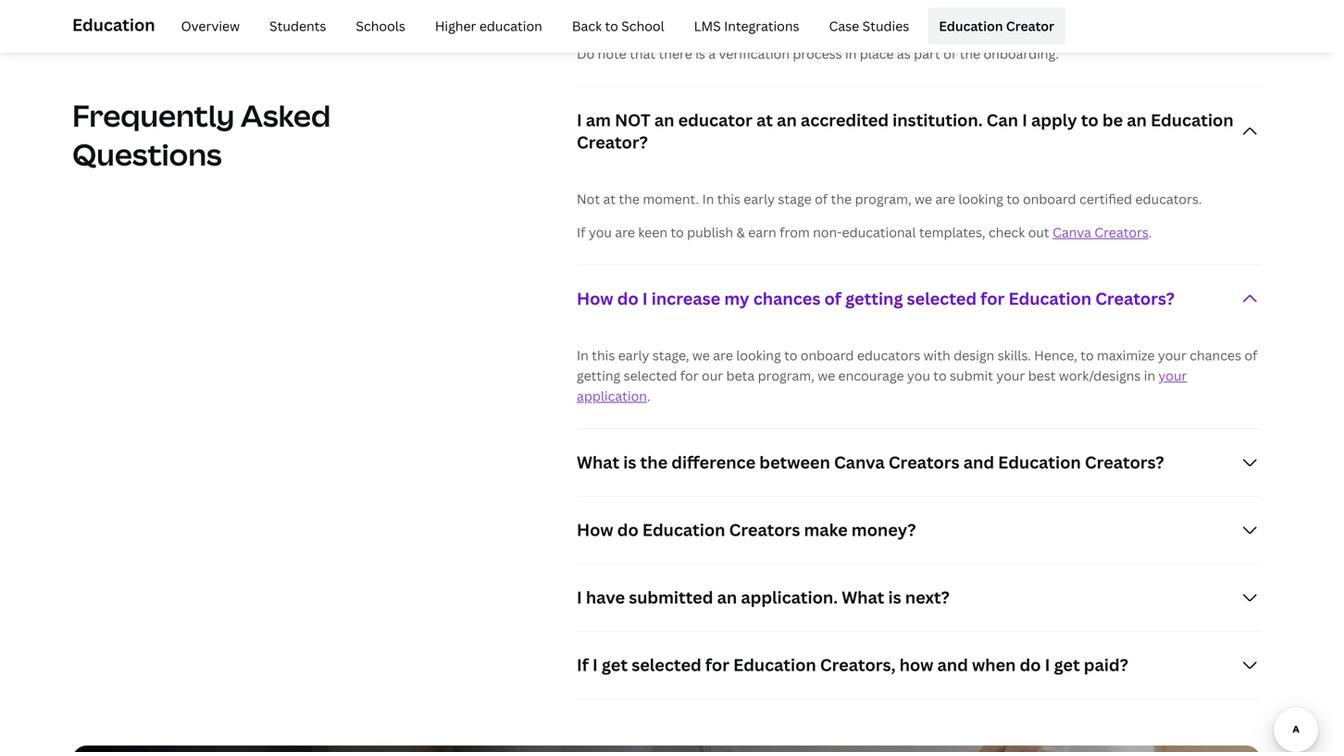 Task type: locate. For each thing, give the bounding box(es) containing it.
looking up check
[[959, 190, 1003, 208]]

1 horizontal spatial is
[[696, 45, 705, 63]]

education inside education creator link
[[939, 17, 1003, 35]]

education inside menu bar
[[479, 17, 542, 35]]

for up design
[[981, 288, 1005, 310]]

what down application
[[577, 451, 620, 474]]

1 vertical spatial do
[[617, 519, 639, 542]]

chances inside how do i increase my chances of getting selected for education creators? dropdown button
[[753, 288, 821, 310]]

0 horizontal spatial this
[[592, 347, 615, 364]]

1 horizontal spatial onboard
[[1023, 190, 1076, 208]]

how for how do i increase my chances of getting selected for education creators?
[[577, 288, 614, 310]]

can
[[987, 109, 1018, 132]]

is down application
[[623, 451, 636, 474]]

in
[[702, 190, 714, 208], [577, 347, 589, 364]]

in
[[845, 45, 857, 63], [1144, 367, 1156, 385]]

1 horizontal spatial chances
[[1190, 347, 1242, 364]]

0 horizontal spatial canva
[[834, 451, 885, 474]]

0 horizontal spatial .
[[647, 388, 651, 405]]

2 horizontal spatial is
[[888, 587, 901, 609]]

an
[[654, 109, 674, 132], [777, 109, 797, 132], [1127, 109, 1147, 132], [717, 587, 737, 609]]

1 vertical spatial education
[[479, 17, 542, 35]]

this up application
[[592, 347, 615, 364]]

0 horizontal spatial get
[[602, 654, 628, 677]]

do inside dropdown button
[[1020, 654, 1041, 677]]

creators left the make
[[729, 519, 800, 542]]

1 horizontal spatial creators
[[889, 451, 960, 474]]

and down submit
[[964, 451, 994, 474]]

have
[[586, 587, 625, 609]]

0 vertical spatial and
[[592, 4, 615, 21]]

assistants,
[[1003, 0, 1069, 1]]

1 vertical spatial are
[[615, 224, 635, 241]]

2 how from the top
[[577, 519, 614, 542]]

0 horizontal spatial looking
[[736, 347, 781, 364]]

chances right maximize
[[1190, 347, 1242, 364]]

1 vertical spatial for
[[680, 367, 699, 385]]

we up the templates,
[[915, 190, 932, 208]]

1 vertical spatial looking
[[736, 347, 781, 364]]

1 vertical spatial we
[[692, 347, 710, 364]]

1 vertical spatial getting
[[577, 367, 621, 385]]

templates,
[[919, 224, 986, 241]]

1 horizontal spatial looking
[[959, 190, 1003, 208]]

program, inside the in this early stage, we are looking to onboard educators with design skills. hence, to maximize your chances of getting selected for our beta program, we encourage you to submit your best work/designs in
[[758, 367, 815, 385]]

how left increase
[[577, 288, 614, 310]]

how do education creators make money? button
[[577, 497, 1261, 564]]

1 support from the left
[[658, 0, 708, 1]]

2 vertical spatial do
[[1020, 654, 1041, 677]]

chances
[[753, 288, 821, 310], [1190, 347, 1242, 364]]

if down not
[[577, 224, 586, 241]]

do right when
[[1020, 654, 1041, 677]]

get down the have
[[602, 654, 628, 677]]

do left increase
[[617, 288, 639, 310]]

early inside the in this early stage, we are looking to onboard educators with design skills. hence, to maximize your chances of getting selected for our beta program, we encourage you to submit your best work/designs in
[[618, 347, 649, 364]]

at
[[757, 109, 773, 132], [603, 190, 616, 208]]

what left next?
[[842, 587, 885, 609]]

early left stage,
[[618, 347, 649, 364]]

2 vertical spatial are
[[713, 347, 733, 364]]

0 vertical spatial you
[[589, 224, 612, 241]]

1 how from the top
[[577, 288, 614, 310]]

1 horizontal spatial getting
[[845, 288, 903, 310]]

in left place on the right top of the page
[[845, 45, 857, 63]]

onboard inside the in this early stage, we are looking to onboard educators with design skills. hence, to maximize your chances of getting selected for our beta program, we encourage you to submit your best work/designs in
[[801, 347, 854, 364]]

when
[[972, 654, 1016, 677]]

your application
[[577, 367, 1187, 405]]

menu bar
[[163, 7, 1066, 44]]

creators
[[1095, 224, 1149, 241], [889, 451, 960, 474], [729, 519, 800, 542]]

students link
[[258, 7, 337, 44]]

2 vertical spatial creators
[[729, 519, 800, 542]]

or
[[987, 0, 1000, 1]]

0 horizontal spatial onboard
[[801, 347, 854, 364]]

your inside your application
[[1159, 367, 1187, 385]]

how up the have
[[577, 519, 614, 542]]

i am not an educator at an accredited institution. can i apply to be an education creator? button
[[577, 87, 1261, 176]]

canva right out
[[1053, 224, 1091, 241]]

education support staff members like librarians, teaching aides or assistants, learning support teachers, and curriculum coordinators
[[592, 0, 1237, 21]]

0 vertical spatial for
[[981, 288, 1005, 310]]

not
[[577, 190, 600, 208]]

do note that there is a verification process in place as part of the onboarding.
[[577, 45, 1059, 63]]

not at the moment. in this early stage of the program, we are looking to onboard certified educators.
[[577, 190, 1202, 208]]

i have submitted an application. what is next?
[[577, 587, 950, 609]]

education up back to school link
[[592, 0, 655, 1]]

i left increase
[[642, 288, 648, 310]]

in down maximize
[[1144, 367, 1156, 385]]

for
[[981, 288, 1005, 310], [680, 367, 699, 385], [705, 654, 730, 677]]

paid?
[[1084, 654, 1128, 677]]

creators up how do education creators make money? dropdown button
[[889, 451, 960, 474]]

i down the have
[[593, 654, 598, 677]]

0 horizontal spatial education
[[479, 17, 542, 35]]

do up the have
[[617, 519, 639, 542]]

i
[[577, 109, 582, 132], [1022, 109, 1028, 132], [642, 288, 648, 310], [577, 587, 582, 609], [593, 654, 598, 677], [1045, 654, 1050, 677]]

1 vertical spatial creators?
[[1085, 451, 1164, 474]]

are up the our
[[713, 347, 733, 364]]

selected
[[907, 288, 977, 310], [624, 367, 677, 385], [632, 654, 702, 677]]

how do i increase my chances of getting selected for education creators? button
[[577, 266, 1261, 332]]

if down the have
[[577, 654, 589, 677]]

difference
[[672, 451, 756, 474]]

1 horizontal spatial canva
[[1053, 224, 1091, 241]]

i am not an educator at an accredited institution. can i apply to be an education creator?
[[577, 109, 1234, 154]]

your right work/designs
[[1159, 367, 1187, 385]]

0 horizontal spatial in
[[577, 347, 589, 364]]

we left encourage
[[818, 367, 835, 385]]

0 horizontal spatial for
[[680, 367, 699, 385]]

the left difference in the bottom of the page
[[640, 451, 668, 474]]

an right "be"
[[1127, 109, 1147, 132]]

0 horizontal spatial what
[[577, 451, 620, 474]]

an right not
[[654, 109, 674, 132]]

0 vertical spatial creators?
[[1096, 288, 1175, 310]]

0 horizontal spatial getting
[[577, 367, 621, 385]]

.
[[1149, 224, 1152, 241], [647, 388, 651, 405]]

selected down submitted
[[632, 654, 702, 677]]

and
[[592, 4, 615, 21], [964, 451, 994, 474], [937, 654, 968, 677]]

selected up 'with'
[[907, 288, 977, 310]]

0 vertical spatial looking
[[959, 190, 1003, 208]]

aides
[[951, 0, 984, 1]]

2 support from the left
[[1126, 0, 1176, 1]]

0 vertical spatial program,
[[855, 190, 912, 208]]

creators? down work/designs
[[1085, 451, 1164, 474]]

do
[[577, 45, 595, 63]]

support up curriculum
[[658, 0, 708, 1]]

if inside dropdown button
[[577, 654, 589, 677]]

canva
[[1053, 224, 1091, 241], [834, 451, 885, 474]]

0 horizontal spatial we
[[692, 347, 710, 364]]

0 vertical spatial in
[[702, 190, 714, 208]]

overview
[[181, 17, 240, 35]]

i left the have
[[577, 587, 582, 609]]

getting inside how do i increase my chances of getting selected for education creators? dropdown button
[[845, 288, 903, 310]]

education inside education support staff members like librarians, teaching aides or assistants, learning support teachers, and curriculum coordinators
[[592, 0, 655, 1]]

selected inside the in this early stage, we are looking to onboard educators with design skills. hence, to maximize your chances of getting selected for our beta program, we encourage you to submit your best work/designs in
[[624, 367, 677, 385]]

for down i have submitted an application. what is next? on the bottom
[[705, 654, 730, 677]]

creator?
[[577, 131, 648, 154]]

1 vertical spatial what
[[842, 587, 885, 609]]

case studies
[[829, 17, 909, 35]]

education inside how do education creators make money? dropdown button
[[642, 519, 725, 542]]

in up application
[[577, 347, 589, 364]]

1 vertical spatial selected
[[624, 367, 677, 385]]

selected down stage,
[[624, 367, 677, 385]]

lms
[[694, 17, 721, 35]]

for left the our
[[680, 367, 699, 385]]

1 horizontal spatial education
[[592, 0, 655, 1]]

be
[[1103, 109, 1123, 132]]

0 vertical spatial canva
[[1053, 224, 1091, 241]]

getting up educators
[[845, 288, 903, 310]]

1 vertical spatial you
[[907, 367, 930, 385]]

1 horizontal spatial we
[[818, 367, 835, 385]]

1 vertical spatial creators
[[889, 451, 960, 474]]

1 horizontal spatial in
[[1144, 367, 1156, 385]]

i right can
[[1022, 109, 1028, 132]]

0 horizontal spatial is
[[623, 451, 636, 474]]

0 vertical spatial what
[[577, 451, 620, 474]]

2 horizontal spatial we
[[915, 190, 932, 208]]

1 vertical spatial in
[[577, 347, 589, 364]]

0 horizontal spatial are
[[615, 224, 635, 241]]

2 horizontal spatial are
[[935, 190, 955, 208]]

creators? up maximize
[[1096, 288, 1175, 310]]

coordinators
[[690, 4, 770, 21]]

an right submitted
[[717, 587, 737, 609]]

1 horizontal spatial early
[[744, 190, 775, 208]]

2 horizontal spatial for
[[981, 288, 1005, 310]]

in this early stage, we are looking to onboard educators with design skills. hence, to maximize your chances of getting selected for our beta program, we encourage you to submit your best work/designs in
[[577, 347, 1258, 385]]

early up 'earn' at the top of page
[[744, 190, 775, 208]]

as
[[897, 45, 911, 63]]

if for if you are keen to publish & earn from non-educational templates, check out canva creators .
[[577, 224, 586, 241]]

0 vertical spatial early
[[744, 190, 775, 208]]

of
[[944, 45, 957, 63], [815, 190, 828, 208], [824, 288, 842, 310], [1245, 347, 1258, 364]]

1 horizontal spatial you
[[907, 367, 930, 385]]

is left next?
[[888, 587, 901, 609]]

students
[[269, 17, 326, 35]]

support right learning
[[1126, 0, 1176, 1]]

creators down certified
[[1095, 224, 1149, 241]]

education inside i am not an educator at an accredited institution. can i apply to be an education creator?
[[1151, 109, 1234, 132]]

onboard
[[1023, 190, 1076, 208], [801, 347, 854, 364]]

0 vertical spatial onboard
[[1023, 190, 1076, 208]]

1 horizontal spatial what
[[842, 587, 885, 609]]

0 horizontal spatial chances
[[753, 288, 821, 310]]

1 horizontal spatial are
[[713, 347, 733, 364]]

get
[[602, 654, 628, 677], [1054, 654, 1080, 677]]

1 vertical spatial at
[[603, 190, 616, 208]]

teachers,
[[1179, 0, 1237, 1]]

0 horizontal spatial program,
[[758, 367, 815, 385]]

program, right beta
[[758, 367, 815, 385]]

0 vertical spatial education
[[592, 0, 655, 1]]

looking up beta
[[736, 347, 781, 364]]

2 vertical spatial for
[[705, 654, 730, 677]]

0 vertical spatial at
[[757, 109, 773, 132]]

1 horizontal spatial this
[[717, 190, 741, 208]]

canva inside "dropdown button"
[[834, 451, 885, 474]]

what is the difference between canva creators and education creators?
[[577, 451, 1164, 474]]

and left school
[[592, 4, 615, 21]]

you down not
[[589, 224, 612, 241]]

canva creators link
[[1053, 224, 1149, 241]]

1 vertical spatial chances
[[1190, 347, 1242, 364]]

asked
[[241, 95, 331, 136]]

1 vertical spatial program,
[[758, 367, 815, 385]]

are left keen on the top of the page
[[615, 224, 635, 241]]

2 get from the left
[[1054, 654, 1080, 677]]

0 vertical spatial is
[[696, 45, 705, 63]]

chances right my
[[753, 288, 821, 310]]

creators? inside dropdown button
[[1096, 288, 1175, 310]]

1 horizontal spatial for
[[705, 654, 730, 677]]

in up publish
[[702, 190, 714, 208]]

1 vertical spatial is
[[623, 451, 636, 474]]

1 horizontal spatial program,
[[855, 190, 912, 208]]

at inside i am not an educator at an accredited institution. can i apply to be an education creator?
[[757, 109, 773, 132]]

support
[[658, 0, 708, 1], [1126, 0, 1176, 1]]

we up the our
[[692, 347, 710, 364]]

1 vertical spatial how
[[577, 519, 614, 542]]

you
[[589, 224, 612, 241], [907, 367, 930, 385]]

2 vertical spatial and
[[937, 654, 968, 677]]

and right how
[[937, 654, 968, 677]]

get left paid?
[[1054, 654, 1080, 677]]

education right higher
[[479, 17, 542, 35]]

back to school link
[[561, 7, 676, 44]]

1 vertical spatial this
[[592, 347, 615, 364]]

to inside i am not an educator at an accredited institution. can i apply to be an education creator?
[[1081, 109, 1099, 132]]

getting up application
[[577, 367, 621, 385]]

0 horizontal spatial support
[[658, 0, 708, 1]]

of inside the in this early stage, we are looking to onboard educators with design skills. hence, to maximize your chances of getting selected for our beta program, we encourage you to submit your best work/designs in
[[1245, 347, 1258, 364]]

questions
[[72, 134, 222, 175]]

not
[[615, 109, 651, 132]]

1 vertical spatial early
[[618, 347, 649, 364]]

note
[[598, 45, 627, 63]]

how
[[577, 288, 614, 310], [577, 519, 614, 542]]

1 horizontal spatial at
[[757, 109, 773, 132]]

1 vertical spatial and
[[964, 451, 994, 474]]

is left a
[[696, 45, 705, 63]]

2 horizontal spatial creators
[[1095, 224, 1149, 241]]

0 vertical spatial chances
[[753, 288, 821, 310]]

getting
[[845, 288, 903, 310], [577, 367, 621, 385]]

at right educator
[[757, 109, 773, 132]]

1 get from the left
[[602, 654, 628, 677]]

1 if from the top
[[577, 224, 586, 241]]

education
[[72, 13, 155, 36], [939, 17, 1003, 35], [1151, 109, 1234, 132], [1009, 288, 1092, 310], [998, 451, 1081, 474], [642, 519, 725, 542], [733, 654, 816, 677]]

program, up educational
[[855, 190, 912, 208]]

creators inside "dropdown button"
[[889, 451, 960, 474]]

educators
[[857, 347, 921, 364]]

2 vertical spatial selected
[[632, 654, 702, 677]]

this up &
[[717, 190, 741, 208]]

0 vertical spatial selected
[[907, 288, 977, 310]]

0 vertical spatial how
[[577, 288, 614, 310]]

if
[[577, 224, 586, 241], [577, 654, 589, 677]]

2 vertical spatial is
[[888, 587, 901, 609]]

0 horizontal spatial you
[[589, 224, 612, 241]]

2 if from the top
[[577, 654, 589, 677]]

librarians,
[[829, 0, 891, 1]]

out
[[1028, 224, 1050, 241]]

from
[[780, 224, 810, 241]]

onboard up out
[[1023, 190, 1076, 208]]

canva right the 'between'
[[834, 451, 885, 474]]

at right not
[[603, 190, 616, 208]]

you down 'with'
[[907, 367, 930, 385]]

0 vertical spatial creators
[[1095, 224, 1149, 241]]

are up the templates,
[[935, 190, 955, 208]]

schools
[[356, 17, 405, 35]]

0 vertical spatial .
[[1149, 224, 1152, 241]]

1 vertical spatial canva
[[834, 451, 885, 474]]

0 vertical spatial in
[[845, 45, 857, 63]]

check
[[989, 224, 1025, 241]]

do
[[617, 288, 639, 310], [617, 519, 639, 542], [1020, 654, 1041, 677]]

1 vertical spatial in
[[1144, 367, 1156, 385]]

what inside "dropdown button"
[[577, 451, 620, 474]]

is
[[696, 45, 705, 63], [623, 451, 636, 474], [888, 587, 901, 609]]

onboard up encourage
[[801, 347, 854, 364]]

apply
[[1031, 109, 1077, 132]]

school
[[621, 17, 664, 35]]



Task type: describe. For each thing, give the bounding box(es) containing it.
education inside how do i increase my chances of getting selected for education creators? dropdown button
[[1009, 288, 1092, 310]]

if i get selected for education creators, how and when do i get paid? button
[[577, 632, 1261, 699]]

back to school
[[572, 17, 664, 35]]

learning
[[1072, 0, 1123, 1]]

lms integrations
[[694, 17, 799, 35]]

studies
[[863, 17, 909, 35]]

to inside back to school link
[[605, 17, 618, 35]]

design
[[954, 347, 995, 364]]

certified
[[1080, 190, 1132, 208]]

onboarding.
[[984, 45, 1059, 63]]

1 horizontal spatial .
[[1149, 224, 1152, 241]]

higher education
[[435, 17, 542, 35]]

what inside dropdown button
[[842, 587, 885, 609]]

submitted
[[629, 587, 713, 609]]

2 vertical spatial we
[[818, 367, 835, 385]]

educational
[[842, 224, 916, 241]]

process
[[793, 45, 842, 63]]

selected inside dropdown button
[[907, 288, 977, 310]]

education inside if i get selected for education creators, how and when do i get paid? dropdown button
[[733, 654, 816, 677]]

educators.
[[1136, 190, 1202, 208]]

application.
[[741, 587, 838, 609]]

a
[[709, 45, 716, 63]]

best
[[1028, 367, 1056, 385]]

looking inside the in this early stage, we are looking to onboard educators with design skills. hence, to maximize your chances of getting selected for our beta program, we encourage you to submit your best work/designs in
[[736, 347, 781, 364]]

my
[[724, 288, 750, 310]]

you inside the in this early stage, we are looking to onboard educators with design skills. hence, to maximize your chances of getting selected for our beta program, we encourage you to submit your best work/designs in
[[907, 367, 930, 385]]

0 horizontal spatial at
[[603, 190, 616, 208]]

like
[[805, 0, 826, 1]]

overview link
[[170, 7, 251, 44]]

is inside "dropdown button"
[[623, 451, 636, 474]]

1 vertical spatial .
[[647, 388, 651, 405]]

how
[[900, 654, 934, 677]]

and inside "dropdown button"
[[964, 451, 994, 474]]

that
[[630, 45, 656, 63]]

the inside what is the difference between canva creators and education creators? "dropdown button"
[[640, 451, 668, 474]]

am
[[586, 109, 611, 132]]

in inside the in this early stage, we are looking to onboard educators with design skills. hence, to maximize your chances of getting selected for our beta program, we encourage you to submit your best work/designs in
[[577, 347, 589, 364]]

non-
[[813, 224, 842, 241]]

creators,
[[820, 654, 896, 677]]

i right when
[[1045, 654, 1050, 677]]

selected inside dropdown button
[[632, 654, 702, 677]]

higher education link
[[424, 7, 554, 44]]

in inside the in this early stage, we are looking to onboard educators with design skills. hence, to maximize your chances of getting selected for our beta program, we encourage you to submit your best work/designs in
[[1144, 367, 1156, 385]]

teaching
[[894, 0, 948, 1]]

higher
[[435, 17, 476, 35]]

this inside the in this early stage, we are looking to onboard educators with design skills. hence, to maximize your chances of getting selected for our beta program, we encourage you to submit your best work/designs in
[[592, 347, 615, 364]]

for inside dropdown button
[[981, 288, 1005, 310]]

place
[[860, 45, 894, 63]]

earn
[[748, 224, 777, 241]]

integrations
[[724, 17, 799, 35]]

getting inside the in this early stage, we are looking to onboard educators with design skills. hence, to maximize your chances of getting selected for our beta program, we encourage you to submit your best work/designs in
[[577, 367, 621, 385]]

educator
[[678, 109, 753, 132]]

are inside the in this early stage, we are looking to onboard educators with design skills. hence, to maximize your chances of getting selected for our beta program, we encourage you to submit your best work/designs in
[[713, 347, 733, 364]]

maximize
[[1097, 347, 1155, 364]]

chances inside the in this early stage, we are looking to onboard educators with design skills. hence, to maximize your chances of getting selected for our beta program, we encourage you to submit your best work/designs in
[[1190, 347, 1242, 364]]

next?
[[905, 587, 950, 609]]

1 horizontal spatial in
[[702, 190, 714, 208]]

if i get selected for education creators, how and when do i get paid?
[[577, 654, 1128, 677]]

is inside dropdown button
[[888, 587, 901, 609]]

the up non-
[[831, 190, 852, 208]]

accredited
[[801, 109, 889, 132]]

creators? inside "dropdown button"
[[1085, 451, 1164, 474]]

application
[[577, 388, 647, 405]]

i have submitted an application. what is next? button
[[577, 565, 1261, 632]]

stage,
[[653, 347, 689, 364]]

stage
[[778, 190, 812, 208]]

publish
[[687, 224, 733, 241]]

and inside education support staff members like librarians, teaching aides or assistants, learning support teachers, and curriculum coordinators
[[592, 4, 615, 21]]

do for i
[[617, 288, 639, 310]]

case
[[829, 17, 859, 35]]

and inside dropdown button
[[937, 654, 968, 677]]

creator
[[1006, 17, 1055, 35]]

moment.
[[643, 190, 699, 208]]

beta
[[726, 367, 755, 385]]

creators inside dropdown button
[[729, 519, 800, 542]]

increase
[[652, 288, 721, 310]]

your down skills.
[[997, 367, 1025, 385]]

curriculum
[[618, 4, 687, 21]]

of inside dropdown button
[[824, 288, 842, 310]]

schools link
[[345, 7, 416, 44]]

skills.
[[998, 347, 1031, 364]]

hence,
[[1034, 347, 1078, 364]]

frequently asked questions
[[72, 95, 331, 175]]

money?
[[852, 519, 916, 542]]

members
[[742, 0, 801, 1]]

keen
[[638, 224, 668, 241]]

i left am
[[577, 109, 582, 132]]

the down education creator
[[960, 45, 981, 63]]

your application link
[[577, 367, 1187, 405]]

education creator
[[939, 17, 1055, 35]]

0 vertical spatial this
[[717, 190, 741, 208]]

0 vertical spatial we
[[915, 190, 932, 208]]

if you are keen to publish & earn from non-educational templates, check out canva creators .
[[577, 224, 1152, 241]]

if for if i get selected for education creators, how and when do i get paid?
[[577, 654, 589, 677]]

0 vertical spatial are
[[935, 190, 955, 208]]

what is the difference between canva creators and education creators? button
[[577, 430, 1261, 496]]

back
[[572, 17, 602, 35]]

menu bar containing overview
[[163, 7, 1066, 44]]

education inside what is the difference between canva creators and education creators? "dropdown button"
[[998, 451, 1081, 474]]

for inside the in this early stage, we are looking to onboard educators with design skills. hence, to maximize your chances of getting selected for our beta program, we encourage you to submit your best work/designs in
[[680, 367, 699, 385]]

an left the accredited
[[777, 109, 797, 132]]

case studies link
[[818, 7, 921, 44]]

0 horizontal spatial in
[[845, 45, 857, 63]]

how for how do education creators make money?
[[577, 519, 614, 542]]

your right maximize
[[1158, 347, 1187, 364]]

staff
[[711, 0, 739, 1]]

encourage
[[838, 367, 904, 385]]

do for education
[[617, 519, 639, 542]]

submit
[[950, 367, 993, 385]]

education creator link
[[928, 7, 1066, 44]]

there
[[659, 45, 692, 63]]

institution.
[[893, 109, 983, 132]]

lms integrations link
[[683, 7, 811, 44]]

part
[[914, 45, 940, 63]]

for inside dropdown button
[[705, 654, 730, 677]]

with
[[924, 347, 951, 364]]

how do education creators make money?
[[577, 519, 916, 542]]

the up keen on the top of the page
[[619, 190, 640, 208]]

make
[[804, 519, 848, 542]]



Task type: vqa. For each thing, say whether or not it's contained in the screenshot.
Grotesk
no



